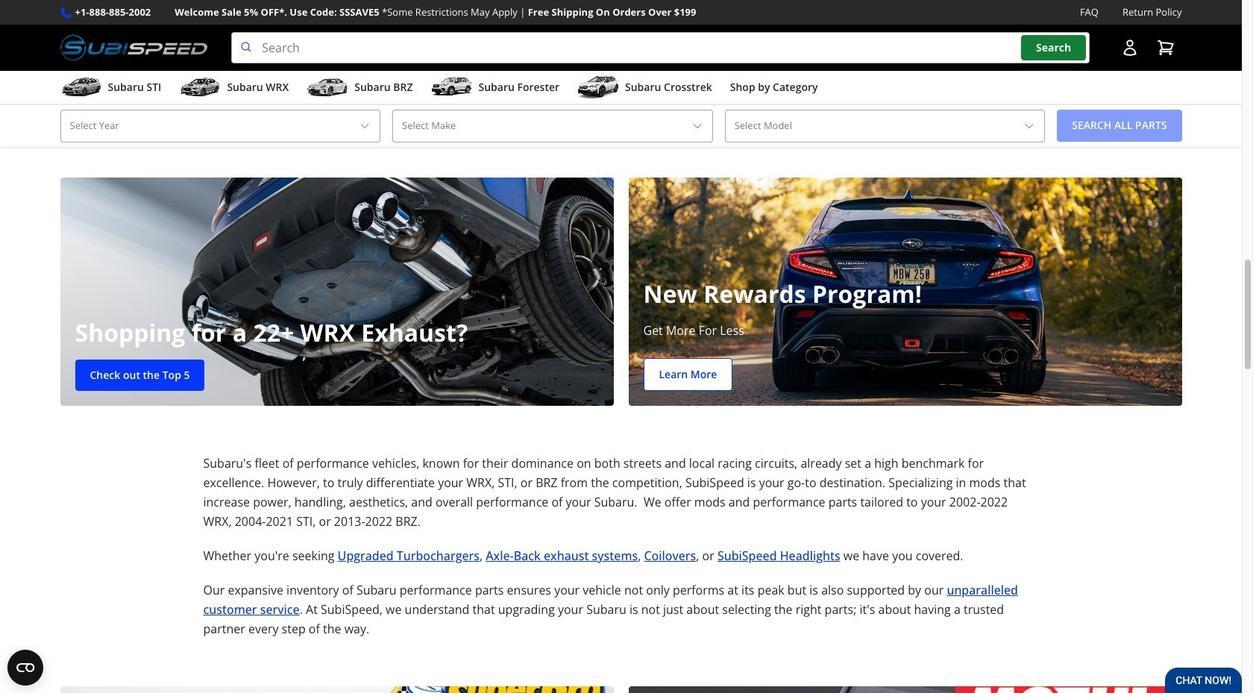 Task type: locate. For each thing, give the bounding box(es) containing it.
Select Model button
[[725, 110, 1046, 142]]

subispeed logo image
[[60, 32, 208, 64]]

a subaru crosstrek thumbnail image image
[[578, 76, 619, 99]]

search input field
[[232, 32, 1090, 64]]

select year image
[[359, 120, 371, 132]]

perrin logo image
[[638, 85, 888, 120]]

invidia logo image
[[70, 14, 320, 50]]

select make image
[[692, 120, 704, 132]]

factionfab logo image
[[354, 85, 604, 120]]

select model image
[[1024, 120, 1036, 132]]

Select Year button
[[60, 110, 381, 142]]

subispeed logo image
[[638, 14, 888, 50]]

tomei logo image
[[923, 14, 1173, 50]]

grimmspeed logo image
[[70, 85, 320, 120]]

Select Make button
[[393, 110, 713, 142]]

olm logo image
[[354, 14, 604, 50]]



Task type: describe. For each thing, give the bounding box(es) containing it.
a subaru forester thumbnail image image
[[431, 76, 473, 99]]

a subaru sti thumbnail image image
[[60, 76, 102, 99]]

open widget image
[[7, 650, 43, 686]]

button image
[[1121, 39, 1139, 57]]

awe tuning logo image
[[923, 85, 1173, 120]]

a subaru brz thumbnail image image
[[307, 76, 349, 99]]

a subaru wrx thumbnail image image
[[179, 76, 221, 99]]



Task type: vqa. For each thing, say whether or not it's contained in the screenshot.
Drain
no



